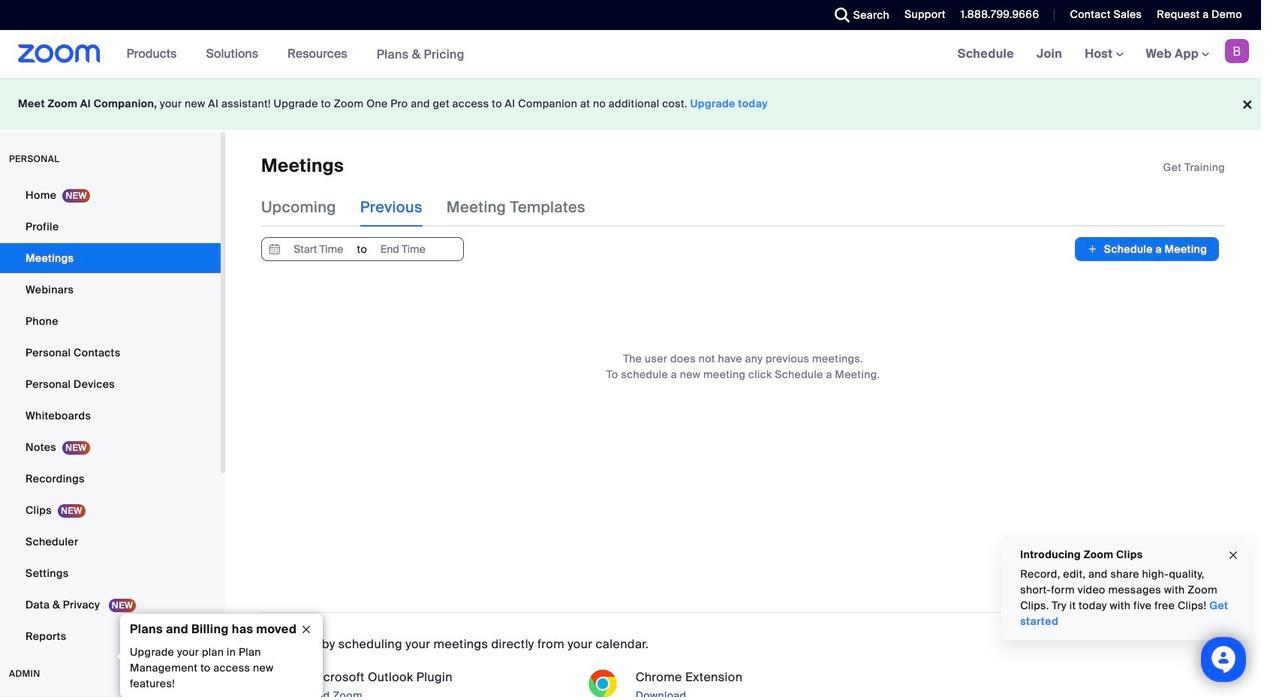 Task type: locate. For each thing, give the bounding box(es) containing it.
menu item
[[0, 695, 221, 698]]

Date Range Picker End field
[[368, 238, 438, 261]]

application
[[1164, 160, 1225, 175]]

zoom logo image
[[18, 44, 100, 63]]

personal menu menu
[[0, 180, 221, 653]]

tooltip
[[116, 614, 323, 698]]

footer
[[0, 78, 1261, 130]]

close image
[[294, 623, 318, 637]]

profile picture image
[[1225, 39, 1249, 63]]

banner
[[0, 30, 1261, 79]]

date image
[[266, 238, 284, 261]]



Task type: describe. For each thing, give the bounding box(es) containing it.
product information navigation
[[115, 30, 476, 79]]

Date Range Picker Start field
[[284, 238, 353, 261]]

meetings navigation
[[947, 30, 1261, 79]]

close image
[[1228, 547, 1240, 564]]

add image
[[1088, 242, 1098, 257]]

tabs of meeting tab list
[[261, 188, 610, 227]]



Task type: vqa. For each thing, say whether or not it's contained in the screenshot.
PHONE within menu item
no



